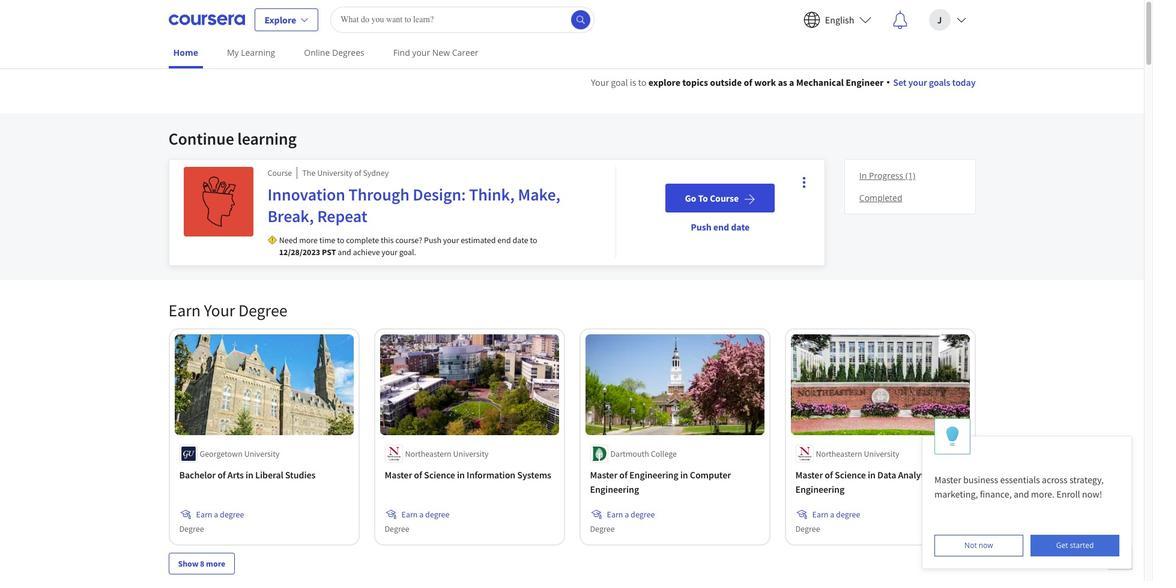 Task type: vqa. For each thing, say whether or not it's contained in the screenshot.
Learners Link
no



Task type: describe. For each thing, give the bounding box(es) containing it.
0 horizontal spatial course
[[268, 168, 292, 178]]

master for master of science in information systems
[[385, 469, 412, 481]]

and inside need more time to complete this course? push your estimated end date to 12/28/2023 pst and achieve your goal.
[[338, 247, 351, 258]]

georgetown university
[[200, 448, 280, 459]]

find
[[393, 47, 410, 58]]

to
[[698, 192, 708, 204]]

course?
[[395, 235, 422, 246]]

go to course button
[[666, 184, 775, 213]]

line chart image
[[799, 144, 814, 158]]

innovation through design: think, make, break, repeat
[[268, 184, 560, 227]]

push end date
[[691, 221, 750, 233]]

home
[[173, 47, 198, 58]]

university for master of science in data analytics engineering
[[864, 448, 899, 459]]

the
[[302, 168, 316, 178]]

degree for master of science in data analytics engineering
[[795, 523, 820, 534]]

more inside need more time to complete this course? push your estimated end date to 12/28/2023 pst and achieve your goal.
[[299, 235, 318, 246]]

pst
[[322, 247, 336, 258]]

in for information
[[457, 469, 465, 481]]

your goal is to explore topics outside of work as a mechanical engineer
[[591, 76, 884, 88]]

systems
[[517, 469, 551, 481]]

online degrees
[[304, 47, 364, 58]]

date inside need more time to complete this course? push your estimated end date to 12/28/2023 pst and achieve your goal.
[[513, 235, 528, 246]]

mechanical
[[796, 76, 844, 88]]

degree for master of engineering in computer engineering
[[590, 523, 615, 534]]

topics
[[682, 76, 708, 88]]

completed
[[859, 192, 902, 204]]

now
[[979, 541, 993, 551]]

master of engineering in computer engineering
[[590, 469, 731, 495]]

help center image
[[1113, 550, 1127, 565]]

a for master of science in information systems
[[419, 509, 424, 520]]

degree for master of science in information systems
[[385, 523, 409, 534]]

in for data
[[868, 469, 876, 481]]

analytics
[[898, 469, 935, 481]]

earn for master of science in information systems
[[402, 509, 418, 520]]

design:
[[413, 184, 466, 205]]

(1)
[[906, 170, 915, 181]]

master of science in information systems
[[385, 469, 551, 481]]

innovation
[[268, 184, 345, 205]]

degrees
[[332, 47, 364, 58]]

online degrees link
[[299, 39, 369, 66]]

push inside need more time to complete this course? push your estimated end date to 12/28/2023 pst and achieve your goal.
[[424, 235, 441, 246]]

in progress (1)
[[859, 170, 915, 181]]

explore
[[265, 14, 296, 26]]

to for time
[[337, 235, 344, 246]]

outside
[[710, 76, 742, 88]]

master for master business essentials across strategy, marketing, finance, and more. enroll now!
[[935, 474, 961, 486]]

through
[[348, 184, 409, 205]]

arts
[[228, 469, 244, 481]]

earn for bachelor of arts in liberal studies
[[196, 509, 212, 520]]

new
[[432, 47, 450, 58]]

think,
[[469, 184, 515, 205]]

show 8 more
[[178, 558, 225, 569]]

finance,
[[980, 488, 1012, 500]]

career
[[452, 47, 478, 58]]

master of science in data analytics engineering link
[[795, 468, 965, 496]]

set your goals today button
[[887, 75, 976, 89]]

my learning
[[227, 47, 275, 58]]

enroll
[[1057, 488, 1080, 500]]

find your new career link
[[388, 39, 483, 66]]

8
[[200, 558, 204, 569]]

goals
[[929, 76, 950, 88]]

need
[[279, 235, 298, 246]]

master of science in information systems link
[[385, 468, 554, 482]]

my learning link
[[222, 39, 280, 66]]

business
[[963, 474, 998, 486]]

information
[[467, 469, 515, 481]]

today
[[952, 76, 976, 88]]

earn for master of engineering in computer engineering
[[607, 509, 623, 520]]

northeastern university for data
[[816, 448, 899, 459]]

completed link
[[855, 187, 965, 209]]

alice element
[[922, 419, 1132, 569]]

estimated
[[461, 235, 496, 246]]

earn your degree
[[168, 300, 287, 321]]

english button
[[794, 0, 881, 39]]

go
[[685, 192, 696, 204]]

now!
[[1082, 488, 1102, 500]]

make,
[[518, 184, 560, 205]]

coursera image
[[168, 10, 245, 29]]

progress
[[869, 170, 903, 181]]

engineer
[[846, 76, 884, 88]]

continue learning
[[168, 128, 297, 150]]

of for master of science in data analytics engineering
[[825, 469, 833, 481]]

a for master of science in data analytics engineering
[[830, 509, 834, 520]]

of for bachelor of arts in liberal studies
[[217, 469, 226, 481]]

studies
[[285, 469, 316, 481]]

date inside button
[[731, 221, 750, 233]]

learning
[[241, 47, 275, 58]]

work
[[754, 76, 776, 88]]

main content containing continue learning
[[0, 61, 1144, 581]]

english
[[825, 14, 854, 26]]

explore
[[648, 76, 681, 88]]

end inside need more time to complete this course? push your estimated end date to 12/28/2023 pst and achieve your goal.
[[498, 235, 511, 246]]

master for master of engineering in computer engineering
[[590, 469, 618, 481]]

university for bachelor of arts in liberal studies
[[244, 448, 280, 459]]

sydney
[[363, 168, 389, 178]]

push end date button
[[681, 213, 759, 241]]

more.
[[1031, 488, 1055, 500]]

lightbulb tip image
[[946, 426, 959, 447]]

innovation through design: think, make, break, repeat image
[[183, 167, 253, 237]]

achieve
[[353, 247, 380, 258]]

essentials
[[1000, 474, 1040, 486]]

northeastern for data
[[816, 448, 862, 459]]

as
[[778, 76, 787, 88]]

get started link
[[1031, 535, 1120, 557]]

bachelor
[[179, 469, 216, 481]]

georgetown
[[200, 448, 243, 459]]

find your new career
[[393, 47, 478, 58]]

complete
[[346, 235, 379, 246]]

in
[[859, 170, 867, 181]]



Task type: locate. For each thing, give the bounding box(es) containing it.
repeat image
[[799, 165, 814, 180]]

0 vertical spatial date
[[731, 221, 750, 233]]

your inside dropdown button
[[908, 76, 927, 88]]

time
[[319, 235, 335, 246]]

course inside button
[[710, 192, 739, 204]]

your right find
[[412, 47, 430, 58]]

break,
[[268, 205, 314, 227]]

push inside push end date button
[[691, 221, 712, 233]]

degree down master of engineering in computer engineering
[[631, 509, 655, 520]]

1 vertical spatial end
[[498, 235, 511, 246]]

marketing,
[[935, 488, 978, 500]]

in inside "link"
[[457, 469, 465, 481]]

in
[[246, 469, 253, 481], [457, 469, 465, 481], [680, 469, 688, 481], [868, 469, 876, 481]]

2 northeastern from the left
[[816, 448, 862, 459]]

university for master of science in information systems
[[453, 448, 489, 459]]

show
[[178, 558, 198, 569]]

engineering
[[629, 469, 678, 481], [590, 483, 639, 495], [795, 483, 845, 495]]

push down to
[[691, 221, 712, 233]]

0 vertical spatial end
[[713, 221, 729, 233]]

0 horizontal spatial your
[[204, 300, 235, 321]]

degree for computer
[[631, 509, 655, 520]]

What do you want to learn? text field
[[330, 6, 595, 33]]

earn a degree for master of engineering in computer engineering
[[607, 509, 655, 520]]

not
[[965, 541, 977, 551]]

degree
[[220, 509, 244, 520], [425, 509, 449, 520], [631, 509, 655, 520], [836, 509, 860, 520]]

1 vertical spatial and
[[1014, 488, 1029, 500]]

0 horizontal spatial to
[[337, 235, 344, 246]]

end right estimated
[[498, 235, 511, 246]]

degree
[[238, 300, 287, 321], [179, 523, 204, 534], [385, 523, 409, 534], [590, 523, 615, 534], [795, 523, 820, 534]]

1 horizontal spatial science
[[835, 469, 866, 481]]

science left the data
[[835, 469, 866, 481]]

explore button
[[254, 8, 318, 31]]

earn a degree for master of science in data analytics engineering
[[812, 509, 860, 520]]

2 in from the left
[[457, 469, 465, 481]]

1 degree from the left
[[220, 509, 244, 520]]

learning
[[237, 128, 297, 150]]

bachelor of arts in liberal studies link
[[179, 468, 349, 482]]

more up 12/28/2023 at the left top of the page
[[299, 235, 318, 246]]

goal
[[611, 76, 628, 88]]

0 horizontal spatial science
[[424, 469, 455, 481]]

and
[[338, 247, 351, 258], [1014, 488, 1029, 500]]

in for computer
[[680, 469, 688, 481]]

a for bachelor of arts in liberal studies
[[214, 509, 218, 520]]

science left information
[[424, 469, 455, 481]]

0 horizontal spatial and
[[338, 247, 351, 258]]

science inside "master of science in data analytics engineering"
[[835, 469, 866, 481]]

master for master of science in data analytics engineering
[[795, 469, 823, 481]]

1 vertical spatial more
[[206, 558, 225, 569]]

science for data
[[835, 469, 866, 481]]

in for liberal
[[246, 469, 253, 481]]

bachelor of arts in liberal studies
[[179, 469, 316, 481]]

strategy,
[[1070, 474, 1104, 486]]

innovation through design: think, make, break, repeat link
[[268, 184, 582, 232]]

earn a degree down master of engineering in computer engineering
[[607, 509, 655, 520]]

earn for master of science in data analytics engineering
[[812, 509, 828, 520]]

end inside push end date button
[[713, 221, 729, 233]]

university up bachelor of arts in liberal studies link
[[244, 448, 280, 459]]

repeat
[[317, 205, 367, 227]]

degree down "arts"
[[220, 509, 244, 520]]

in inside master of engineering in computer engineering
[[680, 469, 688, 481]]

northeastern university up "master of science in data analytics engineering"
[[816, 448, 899, 459]]

across
[[1042, 474, 1068, 486]]

in inside "master of science in data analytics engineering"
[[868, 469, 876, 481]]

show 8 more button
[[168, 553, 235, 575]]

a
[[789, 76, 794, 88], [214, 509, 218, 520], [419, 509, 424, 520], [625, 509, 629, 520], [830, 509, 834, 520]]

1 vertical spatial push
[[424, 235, 441, 246]]

earn a degree for master of science in information systems
[[402, 509, 449, 520]]

1 in from the left
[[246, 469, 253, 481]]

in left computer
[[680, 469, 688, 481]]

of for master of science in information systems
[[414, 469, 422, 481]]

more right the 8
[[206, 558, 225, 569]]

1 horizontal spatial date
[[731, 221, 750, 233]]

1 vertical spatial course
[[710, 192, 739, 204]]

science for information
[[424, 469, 455, 481]]

computer
[[690, 469, 731, 481]]

science inside master of science in information systems "link"
[[424, 469, 455, 481]]

degree down "master of science in data analytics engineering"
[[836, 509, 860, 520]]

2 earn a degree from the left
[[402, 509, 449, 520]]

1 horizontal spatial end
[[713, 221, 729, 233]]

degree for bachelor of arts in liberal studies
[[179, 523, 204, 534]]

your down this
[[382, 247, 398, 258]]

0 vertical spatial your
[[591, 76, 609, 88]]

2 northeastern university from the left
[[816, 448, 899, 459]]

j
[[937, 14, 942, 26]]

1 earn a degree from the left
[[196, 509, 244, 520]]

get
[[1056, 541, 1068, 551]]

dartmouth
[[611, 448, 649, 459]]

set your goals today
[[893, 76, 976, 88]]

earn a degree for bachelor of arts in liberal studies
[[196, 509, 244, 520]]

to right is
[[638, 76, 647, 88]]

a for master of engineering in computer engineering
[[625, 509, 629, 520]]

your right set
[[908, 76, 927, 88]]

1 science from the left
[[424, 469, 455, 481]]

dartmouth college
[[611, 448, 677, 459]]

3 earn a degree from the left
[[607, 509, 655, 520]]

master inside master business essentials across strategy, marketing, finance, and more. enroll now!
[[935, 474, 961, 486]]

smile image
[[799, 187, 814, 201]]

None search field
[[330, 6, 595, 33]]

1 vertical spatial your
[[204, 300, 235, 321]]

not now
[[965, 541, 993, 551]]

of inside "link"
[[414, 469, 422, 481]]

to right time
[[337, 235, 344, 246]]

in progress (1) link
[[855, 165, 965, 187]]

engineering inside "master of science in data analytics engineering"
[[795, 483, 845, 495]]

not now button
[[935, 535, 1023, 557]]

course
[[268, 168, 292, 178], [710, 192, 739, 204]]

3 in from the left
[[680, 469, 688, 481]]

online
[[304, 47, 330, 58]]

northeastern up "master of science in data analytics engineering"
[[816, 448, 862, 459]]

of for master of engineering in computer engineering
[[619, 469, 628, 481]]

course right to
[[710, 192, 739, 204]]

course left the
[[268, 168, 292, 178]]

earn a degree down master of science in information systems
[[402, 509, 449, 520]]

continue
[[168, 128, 234, 150]]

started
[[1070, 541, 1094, 551]]

and right pst
[[338, 247, 351, 258]]

northeastern up master of science in information systems
[[405, 448, 452, 459]]

1 horizontal spatial push
[[691, 221, 712, 233]]

degree down master of science in information systems
[[425, 509, 449, 520]]

more inside button
[[206, 558, 225, 569]]

earn a degree down "master of science in data analytics engineering"
[[812, 509, 860, 520]]

push
[[691, 221, 712, 233], [424, 235, 441, 246]]

this
[[381, 235, 394, 246]]

1 horizontal spatial northeastern
[[816, 448, 862, 459]]

12/28/2023
[[279, 247, 320, 258]]

get started
[[1056, 541, 1094, 551]]

date
[[731, 221, 750, 233], [513, 235, 528, 246]]

university
[[317, 168, 353, 178], [244, 448, 280, 459], [453, 448, 489, 459], [864, 448, 899, 459]]

set
[[893, 76, 907, 88]]

the university of sydney
[[302, 168, 389, 178]]

northeastern for information
[[405, 448, 452, 459]]

1 horizontal spatial to
[[530, 235, 537, 246]]

master business essentials across strategy, marketing, finance, and more. enroll now!
[[935, 474, 1106, 500]]

master of science in data analytics engineering
[[795, 469, 935, 495]]

degree for data
[[836, 509, 860, 520]]

0 horizontal spatial northeastern
[[405, 448, 452, 459]]

in left information
[[457, 469, 465, 481]]

1 northeastern university from the left
[[405, 448, 489, 459]]

1 northeastern from the left
[[405, 448, 452, 459]]

of inside "master of science in data analytics engineering"
[[825, 469, 833, 481]]

northeastern
[[405, 448, 452, 459], [816, 448, 862, 459]]

date right estimated
[[513, 235, 528, 246]]

university up the data
[[864, 448, 899, 459]]

0 vertical spatial and
[[338, 247, 351, 258]]

4 earn a degree from the left
[[812, 509, 860, 520]]

1 horizontal spatial course
[[710, 192, 739, 204]]

3 degree from the left
[[631, 509, 655, 520]]

to down 'make,'
[[530, 235, 537, 246]]

northeastern university up master of science in information systems
[[405, 448, 489, 459]]

0 horizontal spatial end
[[498, 235, 511, 246]]

in right "arts"
[[246, 469, 253, 481]]

master
[[385, 469, 412, 481], [590, 469, 618, 481], [795, 469, 823, 481], [935, 474, 961, 486]]

0 vertical spatial push
[[691, 221, 712, 233]]

your left estimated
[[443, 235, 459, 246]]

and inside master business essentials across strategy, marketing, finance, and more. enroll now!
[[1014, 488, 1029, 500]]

degree for liberal
[[220, 509, 244, 520]]

2 degree from the left
[[425, 509, 449, 520]]

more option for innovation through design: think, make, break, repeat image
[[796, 174, 813, 191]]

end down go to course button
[[713, 221, 729, 233]]

and down essentials
[[1014, 488, 1029, 500]]

university right the
[[317, 168, 353, 178]]

4 in from the left
[[868, 469, 876, 481]]

master inside "master of science in data analytics engineering"
[[795, 469, 823, 481]]

earn your degree collection element
[[161, 280, 983, 581]]

northeastern university
[[405, 448, 489, 459], [816, 448, 899, 459]]

university up master of science in information systems "link"
[[453, 448, 489, 459]]

0 horizontal spatial push
[[424, 235, 441, 246]]

1 horizontal spatial and
[[1014, 488, 1029, 500]]

j button
[[919, 0, 976, 39]]

master of engineering in computer engineering link
[[590, 468, 759, 496]]

1 horizontal spatial your
[[591, 76, 609, 88]]

master inside master of engineering in computer engineering
[[590, 469, 618, 481]]

to for is
[[638, 76, 647, 88]]

master inside "link"
[[385, 469, 412, 481]]

1 horizontal spatial northeastern university
[[816, 448, 899, 459]]

in left the data
[[868, 469, 876, 481]]

college
[[651, 448, 677, 459]]

2 science from the left
[[835, 469, 866, 481]]

northeastern university for information
[[405, 448, 489, 459]]

0 horizontal spatial more
[[206, 558, 225, 569]]

data
[[877, 469, 896, 481]]

0 vertical spatial more
[[299, 235, 318, 246]]

1 vertical spatial date
[[513, 235, 528, 246]]

2 horizontal spatial to
[[638, 76, 647, 88]]

0 horizontal spatial northeastern university
[[405, 448, 489, 459]]

degree for information
[[425, 509, 449, 520]]

1 horizontal spatial more
[[299, 235, 318, 246]]

push right course?
[[424, 235, 441, 246]]

4 degree from the left
[[836, 509, 860, 520]]

date down go to course button
[[731, 221, 750, 233]]

earn a degree down "arts"
[[196, 509, 244, 520]]

0 vertical spatial course
[[268, 168, 292, 178]]

earn a degree
[[196, 509, 244, 520], [402, 509, 449, 520], [607, 509, 655, 520], [812, 509, 860, 520]]

science
[[424, 469, 455, 481], [835, 469, 866, 481]]

go to course
[[685, 192, 739, 204]]

0 horizontal spatial date
[[513, 235, 528, 246]]

is
[[630, 76, 636, 88]]

of inside master of engineering in computer engineering
[[619, 469, 628, 481]]

main content
[[0, 61, 1144, 581]]



